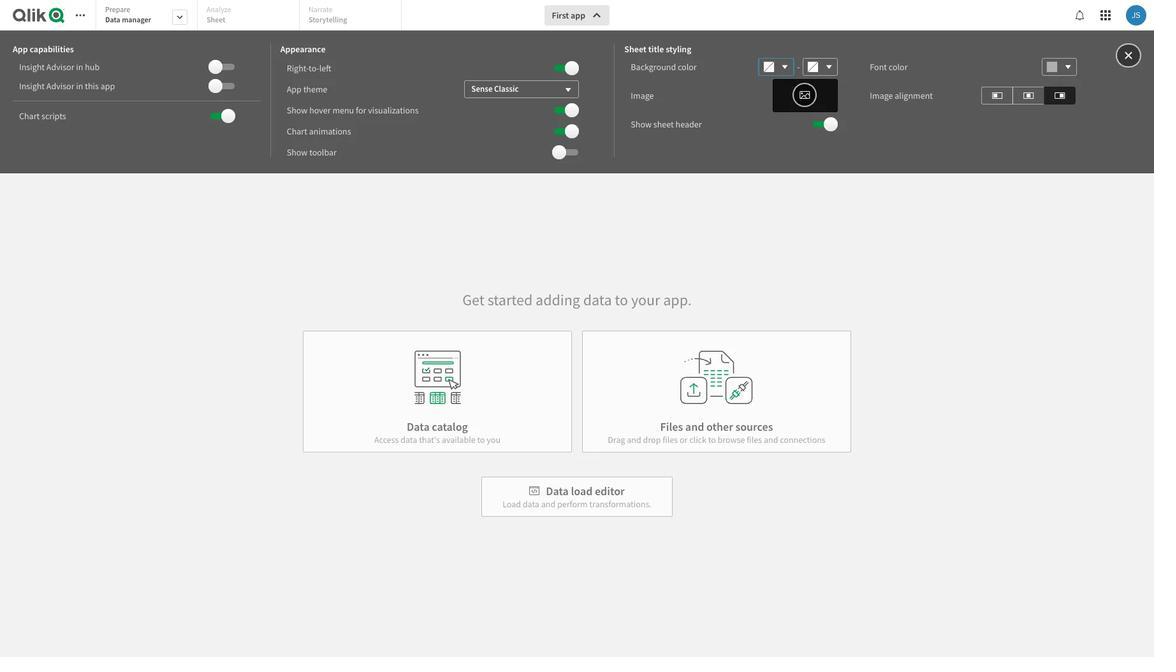Task type: locate. For each thing, give the bounding box(es) containing it.
color
[[678, 61, 697, 73], [889, 61, 908, 73]]

data left that's at left bottom
[[401, 434, 417, 445]]

chart up show toolbar
[[287, 125, 307, 137]]

1 horizontal spatial color
[[889, 61, 908, 73]]

2 horizontal spatial data
[[583, 290, 612, 310]]

to-
[[309, 62, 319, 74]]

chart animations
[[287, 125, 351, 137]]

0 horizontal spatial color
[[678, 61, 697, 73]]

2 image from the left
[[870, 90, 893, 101]]

load data and perform transformations.
[[503, 498, 652, 510]]

data
[[105, 15, 120, 24], [407, 419, 430, 434], [546, 484, 569, 498]]

2 horizontal spatial data
[[546, 484, 569, 498]]

show left sheet
[[631, 119, 652, 130]]

1 in from the top
[[76, 61, 83, 73]]

0 vertical spatial chart
[[19, 110, 40, 122]]

2 color from the left
[[889, 61, 908, 73]]

to left you
[[477, 434, 485, 445]]

manager
[[122, 15, 151, 24]]

app left theme
[[287, 83, 302, 95]]

app right "this"
[[101, 80, 115, 92]]

first app button
[[544, 5, 610, 26]]

0 horizontal spatial data
[[105, 15, 120, 24]]

0 vertical spatial data
[[583, 290, 612, 310]]

toolbar containing first app
[[0, 0, 1154, 173]]

1 vertical spatial app
[[101, 80, 115, 92]]

in left "this"
[[76, 80, 83, 92]]

chart
[[19, 110, 40, 122], [287, 125, 307, 137]]

1 vertical spatial in
[[76, 80, 83, 92]]

and right drag
[[627, 434, 641, 445]]

this
[[85, 80, 99, 92]]

1 vertical spatial chart
[[287, 125, 307, 137]]

2 in from the top
[[76, 80, 83, 92]]

data inside data catalog access data that's available to you
[[401, 434, 417, 445]]

0 vertical spatial app
[[571, 10, 586, 21]]

menu
[[333, 104, 354, 116]]

catalog
[[432, 419, 468, 434]]

data left load
[[546, 484, 569, 498]]

data
[[583, 290, 612, 310], [401, 434, 417, 445], [523, 498, 540, 510]]

other
[[707, 419, 733, 434]]

right-to-left
[[287, 62, 331, 74]]

color for font color
[[889, 61, 908, 73]]

browse
[[718, 434, 745, 445]]

show left the toolbar
[[287, 146, 308, 158]]

sources
[[736, 419, 773, 434]]

1 horizontal spatial app
[[287, 83, 302, 95]]

for
[[356, 104, 366, 116]]

app left capabilities
[[13, 43, 28, 55]]

adding
[[536, 290, 580, 310]]

to right click
[[708, 434, 716, 445]]

visualizations
[[368, 104, 419, 116]]

0 horizontal spatial files
[[663, 434, 678, 445]]

advisor down insight advisor in hub
[[46, 80, 74, 92]]

app theme
[[287, 83, 327, 95]]

title
[[648, 43, 664, 55]]

access
[[374, 434, 399, 445]]

first app
[[552, 10, 586, 21]]

0 horizontal spatial data
[[401, 434, 417, 445]]

insight
[[19, 61, 45, 73], [19, 80, 45, 92]]

insight for insight advisor in this app
[[19, 80, 45, 92]]

0 vertical spatial insight
[[19, 61, 45, 73]]

1 horizontal spatial image
[[870, 90, 893, 101]]

0 vertical spatial show
[[287, 104, 308, 116]]

advisor for this
[[46, 80, 74, 92]]

2 vertical spatial show
[[287, 146, 308, 158]]

2 vertical spatial data
[[523, 498, 540, 510]]

show for show hover menu for visualizations
[[287, 104, 308, 116]]

1 vertical spatial data
[[407, 419, 430, 434]]

data left catalog at the left
[[407, 419, 430, 434]]

styling
[[666, 43, 692, 55]]

in
[[76, 61, 83, 73], [76, 80, 83, 92]]

0 vertical spatial data
[[105, 15, 120, 24]]

image down font
[[870, 90, 893, 101]]

0 horizontal spatial app
[[13, 43, 28, 55]]

app capabilities
[[13, 43, 74, 55]]

align center image
[[1024, 88, 1034, 103]]

sheet title styling
[[625, 43, 692, 55]]

insight advisor in this app
[[19, 80, 115, 92]]

show left hover
[[287, 104, 308, 116]]

get
[[463, 290, 485, 310]]

files
[[663, 434, 678, 445], [747, 434, 762, 445]]

sense classic
[[472, 83, 519, 94]]

get started adding data to your app. application
[[0, 0, 1154, 658]]

data inside data catalog access data that's available to you
[[407, 419, 430, 434]]

app
[[13, 43, 28, 55], [287, 83, 302, 95]]

1 advisor from the top
[[46, 61, 74, 73]]

insight up chart scripts
[[19, 80, 45, 92]]

get started adding data to your app.
[[463, 290, 692, 310]]

first
[[552, 10, 569, 21]]

1 horizontal spatial files
[[747, 434, 762, 445]]

1 image from the left
[[631, 90, 654, 101]]

close app options image
[[1123, 48, 1135, 63]]

0 vertical spatial app
[[13, 43, 28, 55]]

advisor down capabilities
[[46, 61, 74, 73]]

to left your
[[615, 290, 628, 310]]

0 horizontal spatial app
[[101, 80, 115, 92]]

alignment
[[895, 90, 933, 101]]

jacob simon image
[[1126, 5, 1147, 26]]

header
[[676, 119, 702, 130]]

show for show sheet header
[[631, 119, 652, 130]]

show hover menu for visualizations
[[287, 104, 419, 116]]

1 insight from the top
[[19, 61, 45, 73]]

1 vertical spatial data
[[401, 434, 417, 445]]

0 vertical spatial advisor
[[46, 61, 74, 73]]

1 vertical spatial advisor
[[46, 80, 74, 92]]

show for show toolbar
[[287, 146, 308, 158]]

0 horizontal spatial to
[[477, 434, 485, 445]]

chart left scripts
[[19, 110, 40, 122]]

2 advisor from the top
[[46, 80, 74, 92]]

load
[[571, 484, 593, 498]]

data down prepare
[[105, 15, 120, 24]]

font
[[870, 61, 887, 73]]

1 horizontal spatial to
[[615, 290, 628, 310]]

data right load
[[523, 498, 540, 510]]

files right browse
[[747, 434, 762, 445]]

image
[[631, 90, 654, 101], [870, 90, 893, 101]]

data for that's
[[401, 434, 417, 445]]

app for app theme
[[287, 83, 302, 95]]

data right adding
[[583, 290, 612, 310]]

1 horizontal spatial data
[[407, 419, 430, 434]]

1 horizontal spatial chart
[[287, 125, 307, 137]]

1 color from the left
[[678, 61, 697, 73]]

files left or on the bottom right
[[663, 434, 678, 445]]

to
[[615, 290, 628, 310], [477, 434, 485, 445], [708, 434, 716, 445]]

app
[[571, 10, 586, 21], [101, 80, 115, 92]]

color right font
[[889, 61, 908, 73]]

2 files from the left
[[747, 434, 762, 445]]

image down background
[[631, 90, 654, 101]]

prepare
[[105, 4, 130, 14]]

2 horizontal spatial to
[[708, 434, 716, 445]]

0 horizontal spatial chart
[[19, 110, 40, 122]]

2 insight from the top
[[19, 80, 45, 92]]

1 vertical spatial insight
[[19, 80, 45, 92]]

animations
[[309, 125, 351, 137]]

insight down app capabilities
[[19, 61, 45, 73]]

in left hub
[[76, 61, 83, 73]]

color down styling
[[678, 61, 697, 73]]

sheet
[[654, 119, 674, 130]]

1 vertical spatial app
[[287, 83, 302, 95]]

data inside prepare data manager
[[105, 15, 120, 24]]

2 vertical spatial data
[[546, 484, 569, 498]]

and
[[686, 419, 704, 434], [627, 434, 641, 445], [764, 434, 778, 445], [541, 498, 556, 510]]

0 horizontal spatial image
[[631, 90, 654, 101]]

toolbar
[[0, 0, 1154, 173]]

1 horizontal spatial data
[[523, 498, 540, 510]]

0 vertical spatial in
[[76, 61, 83, 73]]

1 vertical spatial show
[[631, 119, 652, 130]]

advisor
[[46, 61, 74, 73], [46, 80, 74, 92]]

app right first
[[571, 10, 586, 21]]

show
[[287, 104, 308, 116], [631, 119, 652, 130], [287, 146, 308, 158]]

1 horizontal spatial app
[[571, 10, 586, 21]]

to inside data catalog access data that's available to you
[[477, 434, 485, 445]]

data for data catalog access data that's available to you
[[407, 419, 430, 434]]



Task type: describe. For each thing, give the bounding box(es) containing it.
and left "connections"
[[764, 434, 778, 445]]

that's
[[419, 434, 440, 445]]

hover
[[309, 104, 331, 116]]

or
[[680, 434, 688, 445]]

chart scripts
[[19, 110, 66, 122]]

to inside files and other sources drag and drop files or click to browse files and connections
[[708, 434, 716, 445]]

background color
[[631, 61, 697, 73]]

app for app capabilities
[[13, 43, 28, 55]]

data catalog access data that's available to you
[[374, 419, 501, 445]]

color for background color
[[678, 61, 697, 73]]

align right image
[[1055, 88, 1065, 103]]

click
[[690, 434, 707, 445]]

drag
[[608, 434, 625, 445]]

image for image alignment
[[870, 90, 893, 101]]

hub
[[85, 61, 100, 73]]

theme
[[303, 83, 327, 95]]

image alignment
[[870, 90, 933, 101]]

classic
[[494, 83, 519, 94]]

chart for chart animations
[[287, 125, 307, 137]]

select image image
[[799, 87, 811, 103]]

you
[[487, 434, 501, 445]]

align left image
[[993, 88, 1003, 103]]

transformations.
[[590, 498, 652, 510]]

load
[[503, 498, 521, 510]]

insight advisor in hub
[[19, 61, 100, 73]]

drop
[[643, 434, 661, 445]]

insight for insight advisor in hub
[[19, 61, 45, 73]]

show toolbar
[[287, 146, 337, 158]]

in for this
[[76, 80, 83, 92]]

your
[[631, 290, 660, 310]]

chart for chart scripts
[[19, 110, 40, 122]]

files
[[660, 419, 683, 434]]

background
[[631, 61, 676, 73]]

advisor for hub
[[46, 61, 74, 73]]

show sheet header
[[631, 119, 702, 130]]

right-
[[287, 62, 309, 74]]

app.
[[663, 290, 692, 310]]

app inside button
[[571, 10, 586, 21]]

available
[[442, 434, 476, 445]]

-
[[797, 61, 800, 73]]

data for to
[[583, 290, 612, 310]]

files and other sources drag and drop files or click to browse files and connections
[[608, 419, 826, 445]]

connections
[[780, 434, 826, 445]]

scripts
[[41, 110, 66, 122]]

in for hub
[[76, 61, 83, 73]]

sheet
[[625, 43, 647, 55]]

sense classic button
[[465, 80, 579, 98]]

font color
[[870, 61, 908, 73]]

appearance
[[280, 43, 326, 55]]

sense
[[472, 83, 493, 94]]

started
[[488, 290, 533, 310]]

toolbar
[[309, 146, 337, 158]]

editor
[[595, 484, 625, 498]]

capabilities
[[30, 43, 74, 55]]

and left perform
[[541, 498, 556, 510]]

perform
[[557, 498, 588, 510]]

data load editor
[[546, 484, 625, 498]]

prepare data manager
[[105, 4, 151, 24]]

1 files from the left
[[663, 434, 678, 445]]

and right "files"
[[686, 419, 704, 434]]

left
[[319, 62, 331, 74]]

image for image
[[631, 90, 654, 101]]

data for data load editor
[[546, 484, 569, 498]]



Task type: vqa. For each thing, say whether or not it's contained in the screenshot.
PERSONAL element
no



